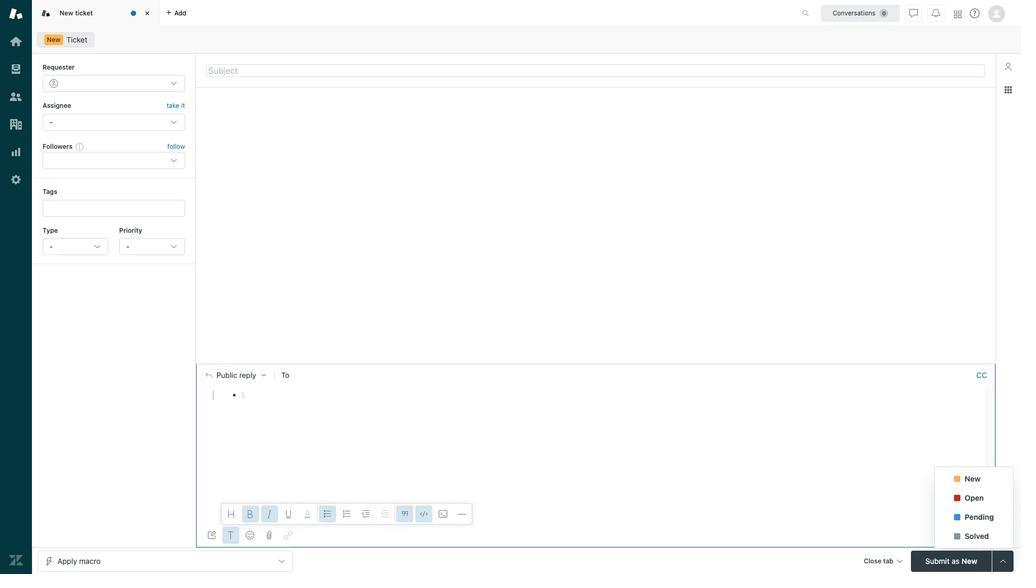 Task type: describe. For each thing, give the bounding box(es) containing it.
minimize composer image
[[591, 360, 600, 368]]

submit as new
[[926, 557, 978, 566]]

as
[[952, 557, 960, 566]]

code block (ctrl shift 6) image
[[439, 510, 447, 519]]

displays possible ticket submission types image
[[999, 557, 1007, 566]]

new ticket
[[60, 9, 93, 17]]

code span (ctrl shift 5) image
[[420, 510, 428, 519]]

reporting image
[[9, 145, 23, 159]]

button displays agent's chat status as invisible. image
[[910, 9, 918, 17]]

take it button
[[167, 101, 185, 112]]

italic (cmd i) image
[[265, 510, 274, 519]]

take
[[167, 102, 179, 110]]

tags
[[43, 188, 57, 196]]

zendesk support image
[[9, 7, 23, 21]]

close
[[864, 557, 882, 565]]

cc button
[[977, 371, 987, 380]]

get started image
[[9, 35, 23, 48]]

customer context image
[[1004, 62, 1013, 71]]

horizontal rule (cmd shift l) image
[[458, 510, 466, 519]]

add button
[[160, 0, 193, 26]]

public reply
[[216, 371, 256, 380]]

- for priority
[[126, 242, 129, 251]]

apply
[[57, 557, 77, 566]]

secondary element
[[32, 29, 1021, 51]]

pending
[[965, 512, 994, 522]]

tabs tab list
[[32, 0, 791, 27]]

priority
[[119, 226, 142, 234]]

conversations
[[833, 9, 876, 17]]

ticket
[[66, 35, 87, 44]]

public
[[216, 371, 237, 380]]

apps image
[[1004, 86, 1013, 94]]

- button for type
[[43, 238, 108, 255]]

tab
[[883, 557, 894, 565]]

open
[[965, 493, 984, 502]]

to
[[281, 371, 289, 380]]

type
[[43, 226, 58, 234]]

add
[[174, 9, 186, 17]]

bulleted list (cmd shift 8) image
[[323, 510, 332, 519]]

ticket
[[75, 9, 93, 17]]

headings image
[[227, 510, 236, 519]]

follow
[[167, 143, 185, 151]]

requester
[[43, 63, 75, 71]]

admin image
[[9, 173, 23, 187]]



Task type: locate. For each thing, give the bounding box(es) containing it.
insert emojis image
[[246, 531, 254, 540]]

it
[[181, 102, 185, 110]]

- button
[[43, 238, 108, 255], [119, 238, 185, 255]]

main element
[[0, 0, 32, 574]]

draft mode image
[[207, 531, 216, 540]]

cc
[[977, 371, 987, 380]]

format text image
[[227, 531, 235, 540]]

- inside assignee element
[[49, 117, 53, 126]]

- button down type
[[43, 238, 108, 255]]

requester element
[[43, 75, 185, 92]]

quote (cmd shift 9) image
[[401, 510, 409, 519]]

2 - button from the left
[[119, 238, 185, 255]]

zendesk image
[[9, 554, 23, 568]]

- button down priority
[[119, 238, 185, 255]]

notifications image
[[932, 9, 940, 17]]

public reply button
[[196, 364, 274, 387]]

close tab
[[864, 557, 894, 565]]

Subject field
[[206, 64, 985, 77]]

decrease indent (cmd [) image
[[362, 510, 370, 519]]

bold (cmd b) image
[[246, 510, 255, 519]]

tags element
[[43, 200, 185, 217]]

- for type
[[49, 242, 53, 251]]

macro
[[79, 557, 101, 566]]

assignee element
[[43, 114, 185, 131]]

followers
[[43, 142, 72, 150]]

customers image
[[9, 90, 23, 104]]

conversations button
[[821, 5, 900, 22]]

assignee
[[43, 102, 71, 110]]

- button for priority
[[119, 238, 185, 255]]

apply macro
[[57, 557, 101, 566]]

info on adding followers image
[[76, 143, 84, 151]]

-
[[49, 117, 53, 126], [49, 242, 53, 251], [126, 242, 129, 251]]

1 - button from the left
[[43, 238, 108, 255]]

get help image
[[970, 9, 980, 18]]

followers element
[[43, 152, 185, 169]]

close image
[[142, 8, 153, 19]]

add link (cmd k) image
[[284, 531, 293, 540]]

new inside 'secondary' element
[[47, 36, 61, 44]]

0 horizontal spatial - button
[[43, 238, 108, 255]]

underline (cmd u) image
[[285, 510, 293, 519]]

numbered list (cmd shift 7) image
[[343, 510, 351, 519]]

take it
[[167, 102, 185, 110]]

add attachment image
[[265, 531, 273, 540]]

submit
[[926, 557, 950, 566]]

1 horizontal spatial - button
[[119, 238, 185, 255]]

new inside tab
[[60, 9, 73, 17]]

close tab button
[[859, 551, 907, 574]]

increase indent (cmd ]) image
[[381, 510, 389, 519]]

zendesk products image
[[954, 10, 962, 18]]

follow button
[[167, 142, 185, 152]]

organizations image
[[9, 118, 23, 131]]

reply
[[239, 371, 256, 380]]

views image
[[9, 62, 23, 76]]

new
[[60, 9, 73, 17], [47, 36, 61, 44], [965, 474, 981, 483], [962, 557, 978, 566]]

- down assignee
[[49, 117, 53, 126]]

- down priority
[[126, 242, 129, 251]]

Public reply composer text field
[[201, 387, 983, 409]]

solved
[[965, 532, 989, 541]]

new ticket tab
[[32, 0, 160, 27]]

- down type
[[49, 242, 53, 251]]



Task type: vqa. For each thing, say whether or not it's contained in the screenshot.
Keyboard
no



